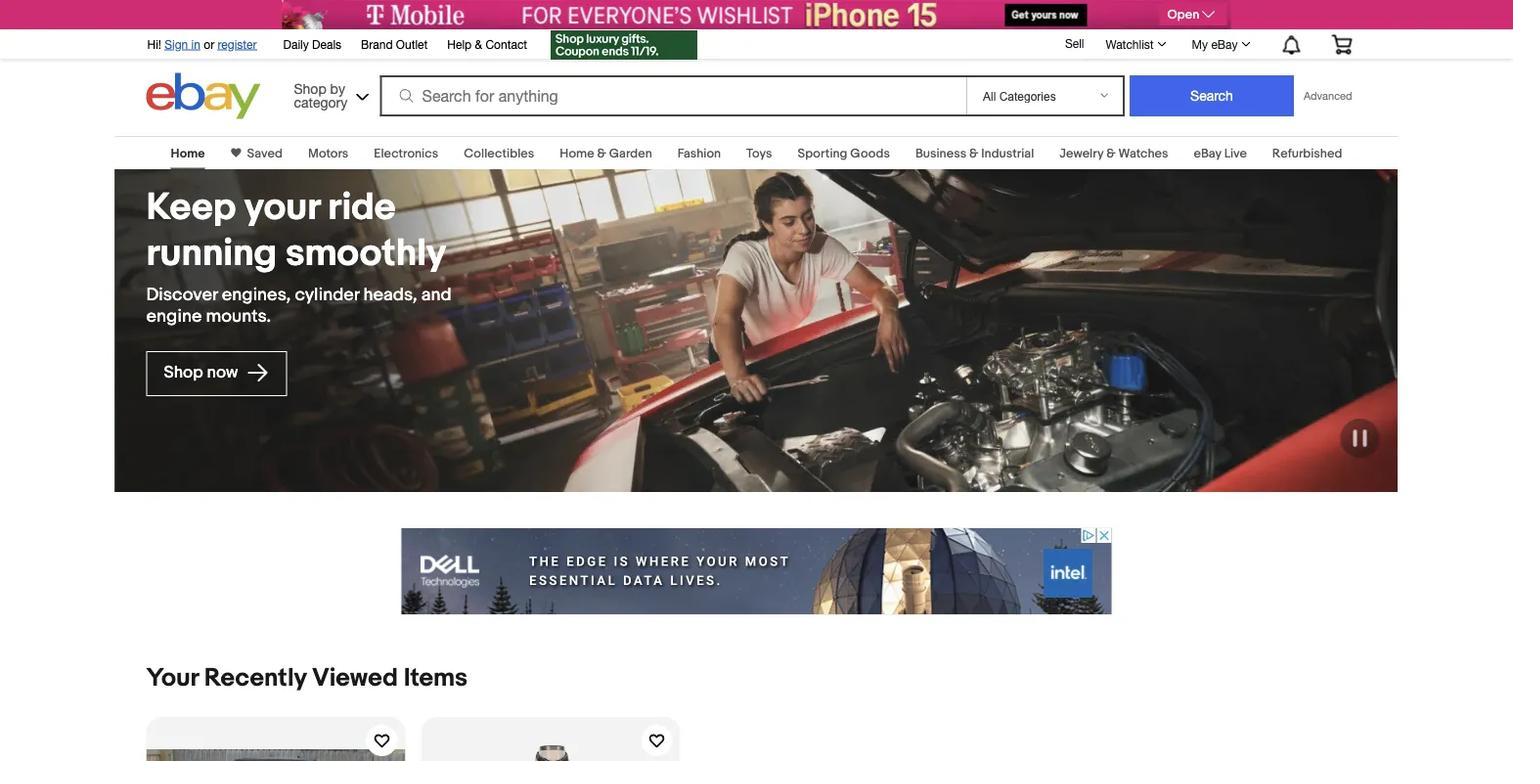 Task type: describe. For each thing, give the bounding box(es) containing it.
engine
[[146, 306, 202, 328]]

hi! sign in or register
[[147, 37, 257, 51]]

business
[[916, 146, 967, 161]]

help & contact
[[448, 37, 528, 51]]

home for home
[[171, 146, 205, 161]]

keep your ride running smoothly main content
[[0, 124, 1514, 761]]

sell link
[[1057, 36, 1094, 50]]

shop by category banner
[[137, 24, 1368, 124]]

keep your ride running smoothly discover engines, cylinder heads, and engine mounts.
[[146, 185, 452, 328]]

and
[[422, 284, 452, 306]]

recently
[[204, 663, 307, 693]]

in
[[191, 37, 201, 51]]

brand
[[361, 37, 393, 51]]

home for home & garden
[[560, 146, 595, 161]]

watches
[[1119, 146, 1169, 161]]

shop for shop now
[[164, 363, 203, 383]]

your recently viewed items
[[146, 663, 468, 693]]

daily deals link
[[283, 34, 342, 56]]

heads,
[[364, 284, 418, 306]]

deals
[[312, 37, 342, 51]]

& for help
[[475, 37, 483, 51]]

collectibles link
[[464, 146, 535, 161]]

brand outlet link
[[361, 34, 428, 56]]

daily
[[283, 37, 309, 51]]

jewelry & watches
[[1060, 146, 1169, 161]]

my
[[1193, 37, 1209, 51]]

by
[[330, 80, 345, 96]]

sell
[[1066, 36, 1085, 50]]

help
[[448, 37, 472, 51]]

saved
[[247, 146, 283, 161]]

keep
[[146, 185, 236, 230]]

electronics
[[374, 146, 439, 161]]

business & industrial
[[916, 146, 1035, 161]]

sporting
[[798, 146, 848, 161]]

ride
[[328, 185, 396, 230]]

daily deals
[[283, 37, 342, 51]]

sporting goods
[[798, 146, 890, 161]]

account navigation
[[137, 24, 1368, 62]]

0 vertical spatial advertisement region
[[282, 0, 1232, 29]]

fashion link
[[678, 146, 721, 161]]

motors link
[[308, 146, 349, 161]]

Search for anything text field
[[383, 77, 963, 114]]

ebay live
[[1194, 146, 1248, 161]]

& for business
[[970, 146, 979, 161]]

hi!
[[147, 37, 161, 51]]

advanced
[[1304, 90, 1353, 102]]

goods
[[851, 146, 890, 161]]

outlet
[[396, 37, 428, 51]]

help & contact link
[[448, 34, 528, 56]]

contact
[[486, 37, 528, 51]]



Task type: locate. For each thing, give the bounding box(es) containing it.
0 horizontal spatial home
[[171, 146, 205, 161]]

2 home from the left
[[560, 146, 595, 161]]

shop now
[[164, 363, 242, 383]]

0 vertical spatial ebay
[[1212, 37, 1238, 51]]

sign in link
[[165, 37, 201, 51]]

ebay left live
[[1194, 146, 1222, 161]]

& right business
[[970, 146, 979, 161]]

shop for shop by category
[[294, 80, 327, 96]]

shop inside keep your ride running smoothly main content
[[164, 363, 203, 383]]

refurbished
[[1273, 146, 1343, 161]]

smoothly
[[286, 231, 447, 276]]

ebay right 'my'
[[1212, 37, 1238, 51]]

cylinder
[[295, 284, 360, 306]]

shop left by
[[294, 80, 327, 96]]

1 vertical spatial shop
[[164, 363, 203, 383]]

industrial
[[982, 146, 1035, 161]]

saved link
[[241, 146, 283, 161]]

shop by category button
[[285, 73, 373, 115]]

advanced link
[[1295, 76, 1363, 115]]

& for home
[[597, 146, 607, 161]]

ebay inside keep your ride running smoothly main content
[[1194, 146, 1222, 161]]

toys
[[747, 146, 773, 161]]

home & garden link
[[560, 146, 652, 161]]

advertisement region inside keep your ride running smoothly main content
[[401, 527, 1113, 616]]

0 vertical spatial shop
[[294, 80, 327, 96]]

business & industrial link
[[916, 146, 1035, 161]]

my ebay
[[1193, 37, 1238, 51]]

fashion
[[678, 146, 721, 161]]

home
[[171, 146, 205, 161], [560, 146, 595, 161]]

viewed
[[312, 663, 398, 693]]

& left garden
[[597, 146, 607, 161]]

1 vertical spatial ebay
[[1194, 146, 1222, 161]]

your shopping cart image
[[1331, 34, 1354, 54]]

ebay live link
[[1194, 146, 1248, 161]]

jewelry
[[1060, 146, 1104, 161]]

toys link
[[747, 146, 773, 161]]

0 horizontal spatial shop
[[164, 363, 203, 383]]

sign
[[165, 37, 188, 51]]

electronics link
[[374, 146, 439, 161]]

motors
[[308, 146, 349, 161]]

refurbished link
[[1273, 146, 1343, 161]]

home & garden
[[560, 146, 652, 161]]

mounts.
[[206, 306, 271, 328]]

shop left now
[[164, 363, 203, 383]]

watchlist
[[1106, 37, 1154, 51]]

watchlist link
[[1096, 32, 1176, 56]]

register
[[218, 37, 257, 51]]

your
[[244, 185, 320, 230]]

items
[[404, 663, 468, 693]]

1 home from the left
[[171, 146, 205, 161]]

shop by category
[[294, 80, 348, 110]]

shop inside shop by category
[[294, 80, 327, 96]]

1 vertical spatial advertisement region
[[401, 527, 1113, 616]]

now
[[207, 363, 238, 383]]

advertisement region
[[282, 0, 1232, 29], [401, 527, 1113, 616]]

home up keep
[[171, 146, 205, 161]]

collectibles
[[464, 146, 535, 161]]

& right "help"
[[475, 37, 483, 51]]

running
[[146, 231, 277, 276]]

None submit
[[1130, 75, 1295, 116]]

& for jewelry
[[1107, 146, 1116, 161]]

your
[[146, 663, 199, 693]]

discover
[[146, 284, 218, 306]]

& inside "account" navigation
[[475, 37, 483, 51]]

open button
[[1160, 4, 1228, 25]]

shop
[[294, 80, 327, 96], [164, 363, 203, 383]]

brand outlet
[[361, 37, 428, 51]]

open
[[1168, 7, 1200, 22]]

1 horizontal spatial shop
[[294, 80, 327, 96]]

sporting goods link
[[798, 146, 890, 161]]

live
[[1225, 146, 1248, 161]]

jewelry & watches link
[[1060, 146, 1169, 161]]

garden
[[609, 146, 652, 161]]

engines,
[[222, 284, 291, 306]]

or
[[204, 37, 214, 51]]

register link
[[218, 37, 257, 51]]

my ebay link
[[1182, 32, 1260, 56]]

none submit inside shop by category banner
[[1130, 75, 1295, 116]]

ebay
[[1212, 37, 1238, 51], [1194, 146, 1222, 161]]

ebay inside "account" navigation
[[1212, 37, 1238, 51]]

1 horizontal spatial home
[[560, 146, 595, 161]]

&
[[475, 37, 483, 51], [597, 146, 607, 161], [970, 146, 979, 161], [1107, 146, 1116, 161]]

get the coupon image
[[551, 30, 698, 60]]

& right jewelry
[[1107, 146, 1116, 161]]

category
[[294, 94, 348, 110]]

home left garden
[[560, 146, 595, 161]]



Task type: vqa. For each thing, say whether or not it's contained in the screenshot.
30 days
no



